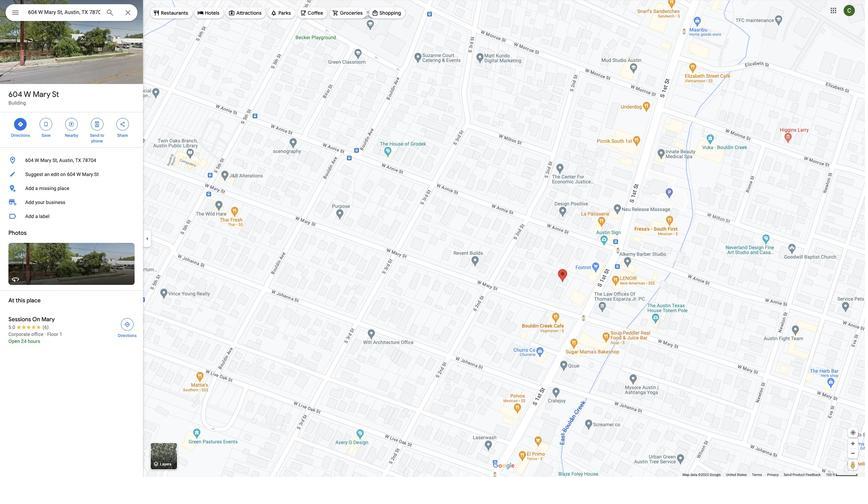 Task type: locate. For each thing, give the bounding box(es) containing it.
mary down 78704
[[82, 172, 93, 177]]

parks
[[278, 10, 291, 16]]


[[11, 8, 20, 18]]

w inside 604 w mary st building
[[24, 90, 31, 100]]

add left your
[[25, 200, 34, 205]]

1 vertical spatial st
[[94, 172, 99, 177]]

2 horizontal spatial w
[[76, 172, 81, 177]]

add down suggest
[[25, 186, 34, 191]]

0 vertical spatial 604
[[8, 90, 22, 100]]

(6)
[[43, 325, 49, 331]]

sessions on mary
[[8, 317, 55, 324]]

a for label
[[35, 214, 38, 219]]

mary inside 604 w mary st building
[[33, 90, 51, 100]]

save
[[41, 133, 50, 138]]

1 vertical spatial a
[[35, 214, 38, 219]]

0 vertical spatial place
[[57, 186, 69, 191]]

w up building
[[24, 90, 31, 100]]

0 vertical spatial add
[[25, 186, 34, 191]]

604 inside 604 w mary st building
[[8, 90, 22, 100]]

feedback
[[806, 474, 821, 477]]

a inside button
[[35, 186, 38, 191]]

0 vertical spatial st
[[52, 90, 59, 100]]

austin,
[[59, 158, 74, 163]]

floor
[[47, 332, 58, 338]]

mary up 
[[33, 90, 51, 100]]

google maps element
[[0, 0, 865, 478]]

1 vertical spatial w
[[35, 158, 39, 163]]

footer containing map data ©2023 google
[[683, 473, 826, 478]]

directions down directions icon
[[118, 334, 137, 339]]

1 vertical spatial send
[[784, 474, 792, 477]]

1 vertical spatial add
[[25, 200, 34, 205]]

st
[[52, 90, 59, 100], [94, 172, 99, 177]]

hotels
[[205, 10, 220, 16]]

zoom in image
[[850, 442, 856, 447]]

a left 'missing'
[[35, 186, 38, 191]]

groceries button
[[330, 5, 367, 21]]

place inside button
[[57, 186, 69, 191]]

1 vertical spatial directions
[[118, 334, 137, 339]]

1 add from the top
[[25, 186, 34, 191]]

None field
[[28, 8, 100, 16]]

2 add from the top
[[25, 200, 34, 205]]

ft
[[833, 474, 835, 477]]

2 vertical spatial add
[[25, 214, 34, 219]]

directions
[[11, 133, 30, 138], [118, 334, 137, 339]]

show street view coverage image
[[848, 460, 858, 471]]

0 horizontal spatial 604
[[8, 90, 22, 100]]

a inside "button"
[[35, 214, 38, 219]]

add left label
[[25, 214, 34, 219]]

business
[[46, 200, 65, 205]]

send
[[90, 133, 99, 138], [784, 474, 792, 477]]

st,
[[52, 158, 58, 163]]

604 up building
[[8, 90, 22, 100]]

send product feedback
[[784, 474, 821, 477]]

product
[[793, 474, 805, 477]]

0 vertical spatial w
[[24, 90, 31, 100]]

open
[[8, 339, 20, 345]]

1 horizontal spatial directions
[[118, 334, 137, 339]]

100 ft button
[[826, 474, 858, 477]]


[[119, 121, 126, 128]]

st inside 604 w mary st building
[[52, 90, 59, 100]]

shopping
[[380, 10, 401, 16]]

1 horizontal spatial 604
[[25, 158, 34, 163]]

label
[[39, 214, 49, 219]]

604 up suggest
[[25, 158, 34, 163]]

your
[[35, 200, 45, 205]]

mary up (6)
[[41, 317, 55, 324]]

tx
[[75, 158, 81, 163]]

add a missing place
[[25, 186, 69, 191]]

0 vertical spatial send
[[90, 133, 99, 138]]

a for missing
[[35, 186, 38, 191]]

3 add from the top
[[25, 214, 34, 219]]


[[94, 121, 100, 128]]

1 horizontal spatial w
[[35, 158, 39, 163]]

phone
[[91, 139, 103, 144]]

mary left st,
[[40, 158, 51, 163]]

0 vertical spatial a
[[35, 186, 38, 191]]

groceries
[[340, 10, 363, 16]]

1 horizontal spatial place
[[57, 186, 69, 191]]

none field inside 604 w mary st, austin, tx 78704 field
[[28, 8, 100, 16]]

send left the product
[[784, 474, 792, 477]]


[[68, 121, 75, 128]]

directions button
[[114, 317, 141, 339]]

2 horizontal spatial 604
[[67, 172, 75, 177]]

office
[[31, 332, 43, 338]]

send up phone
[[90, 133, 99, 138]]

directions inside actions for 604 w mary st region
[[11, 133, 30, 138]]

add a label button
[[0, 210, 143, 224]]

states
[[737, 474, 747, 477]]

1 horizontal spatial send
[[784, 474, 792, 477]]

a left label
[[35, 214, 38, 219]]

1 vertical spatial 604
[[25, 158, 34, 163]]

0 horizontal spatial w
[[24, 90, 31, 100]]

2 a from the top
[[35, 214, 38, 219]]

·
[[45, 332, 46, 338]]

1 a from the top
[[35, 186, 38, 191]]

0 horizontal spatial place
[[27, 298, 41, 305]]

terms
[[752, 474, 762, 477]]

add inside button
[[25, 186, 34, 191]]

add
[[25, 186, 34, 191], [25, 200, 34, 205], [25, 214, 34, 219]]

add a label
[[25, 214, 49, 219]]

0 horizontal spatial send
[[90, 133, 99, 138]]

2 vertical spatial 604
[[67, 172, 75, 177]]

send to phone
[[90, 133, 104, 144]]

mary inside the 604 w mary st, austin, tx 78704 button
[[40, 158, 51, 163]]

24
[[21, 339, 27, 345]]

send inside send to phone
[[90, 133, 99, 138]]

604 right on
[[67, 172, 75, 177]]

0 horizontal spatial st
[[52, 90, 59, 100]]

directions image
[[124, 322, 130, 328]]

w down the 'tx'
[[76, 172, 81, 177]]

united
[[726, 474, 736, 477]]

footer
[[683, 473, 826, 478]]

604 for st,
[[25, 158, 34, 163]]

604 w mary st, austin, tx 78704
[[25, 158, 96, 163]]

0 vertical spatial directions
[[11, 133, 30, 138]]

at
[[8, 298, 14, 305]]

0 horizontal spatial directions
[[11, 133, 30, 138]]

place down on
[[57, 186, 69, 191]]

send inside send product feedback button
[[784, 474, 792, 477]]

add inside "button"
[[25, 214, 34, 219]]

mary
[[33, 90, 51, 100], [40, 158, 51, 163], [82, 172, 93, 177], [41, 317, 55, 324]]

w up suggest
[[35, 158, 39, 163]]

place right this
[[27, 298, 41, 305]]

corporate
[[8, 332, 30, 338]]

a
[[35, 186, 38, 191], [35, 214, 38, 219]]

w for st
[[24, 90, 31, 100]]

show your location image
[[850, 430, 856, 436]]

w
[[24, 90, 31, 100], [35, 158, 39, 163], [76, 172, 81, 177]]

604
[[8, 90, 22, 100], [25, 158, 34, 163], [67, 172, 75, 177]]

place
[[57, 186, 69, 191], [27, 298, 41, 305]]

directions down  at the left top of page
[[11, 133, 30, 138]]

1 horizontal spatial st
[[94, 172, 99, 177]]

an
[[44, 172, 50, 177]]

604 for st
[[8, 90, 22, 100]]

missing
[[39, 186, 56, 191]]


[[17, 121, 24, 128]]



Task type: vqa. For each thing, say whether or not it's contained in the screenshot.
'Mary' within the 604 W Mary St Building
yes



Task type: describe. For each thing, give the bounding box(es) containing it.
parks button
[[268, 5, 295, 21]]

directions inside button
[[118, 334, 137, 339]]

privacy
[[767, 474, 779, 477]]

coffee button
[[297, 5, 327, 21]]

united states
[[726, 474, 747, 477]]

footer inside google maps element
[[683, 473, 826, 478]]

actions for 604 w mary st region
[[0, 113, 143, 148]]

to
[[100, 133, 104, 138]]

send for send product feedback
[[784, 474, 792, 477]]

edit
[[51, 172, 59, 177]]

604 W Mary St, Austin, TX 78704 field
[[6, 4, 137, 21]]

 button
[[6, 4, 25, 22]]

attractions
[[236, 10, 262, 16]]

2 vertical spatial w
[[76, 172, 81, 177]]

this
[[16, 298, 25, 305]]

mary inside suggest an edit on 604 w mary st button
[[82, 172, 93, 177]]

terms button
[[752, 473, 762, 478]]

map
[[683, 474, 690, 477]]

on
[[60, 172, 66, 177]]

 search field
[[6, 4, 137, 22]]

google
[[710, 474, 721, 477]]

restaurants button
[[150, 5, 192, 21]]

604 w mary st, austin, tx 78704 button
[[0, 154, 143, 168]]

at this place
[[8, 298, 41, 305]]

shopping button
[[369, 5, 405, 21]]

1 vertical spatial place
[[27, 298, 41, 305]]

add your business link
[[0, 196, 143, 210]]

send product feedback button
[[784, 473, 821, 478]]

building
[[8, 100, 26, 106]]

st inside button
[[94, 172, 99, 177]]

map data ©2023 google
[[683, 474, 721, 477]]

add for add a label
[[25, 214, 34, 219]]

google account: christina overa  
(christinaovera9@gmail.com) image
[[844, 5, 855, 16]]

add your business
[[25, 200, 65, 205]]

hours
[[28, 339, 40, 345]]

1
[[60, 332, 62, 338]]

5.0 stars 6 reviews image
[[8, 324, 49, 331]]

100 ft
[[826, 474, 835, 477]]

100
[[826, 474, 832, 477]]

604 w mary st main content
[[0, 0, 143, 478]]

mary for 604 w mary st building
[[33, 90, 51, 100]]

nearby
[[65, 133, 78, 138]]

coffee
[[308, 10, 323, 16]]

on
[[32, 317, 40, 324]]

restaurants
[[161, 10, 188, 16]]

sessions
[[8, 317, 31, 324]]

suggest an edit on 604 w mary st
[[25, 172, 99, 177]]


[[43, 121, 49, 128]]

mary for sessions on mary
[[41, 317, 55, 324]]

suggest
[[25, 172, 43, 177]]

hotels button
[[194, 5, 224, 21]]

share
[[117, 133, 128, 138]]

data
[[691, 474, 697, 477]]

photos
[[8, 230, 27, 237]]

78704
[[82, 158, 96, 163]]

©2023
[[698, 474, 709, 477]]

suggest an edit on 604 w mary st button
[[0, 168, 143, 182]]

add for add your business
[[25, 200, 34, 205]]

zoom out image
[[850, 452, 856, 457]]

privacy button
[[767, 473, 779, 478]]

corporate office · floor 1 open 24 hours
[[8, 332, 62, 345]]

604 w mary st building
[[8, 90, 59, 106]]

united states button
[[726, 473, 747, 478]]

collapse side panel image
[[143, 235, 151, 243]]

send for send to phone
[[90, 133, 99, 138]]

attractions button
[[226, 5, 266, 21]]

5.0
[[8, 325, 15, 331]]

w for st,
[[35, 158, 39, 163]]

add for add a missing place
[[25, 186, 34, 191]]

mary for 604 w mary st, austin, tx 78704
[[40, 158, 51, 163]]

layers
[[160, 463, 171, 467]]

add a missing place button
[[0, 182, 143, 196]]



